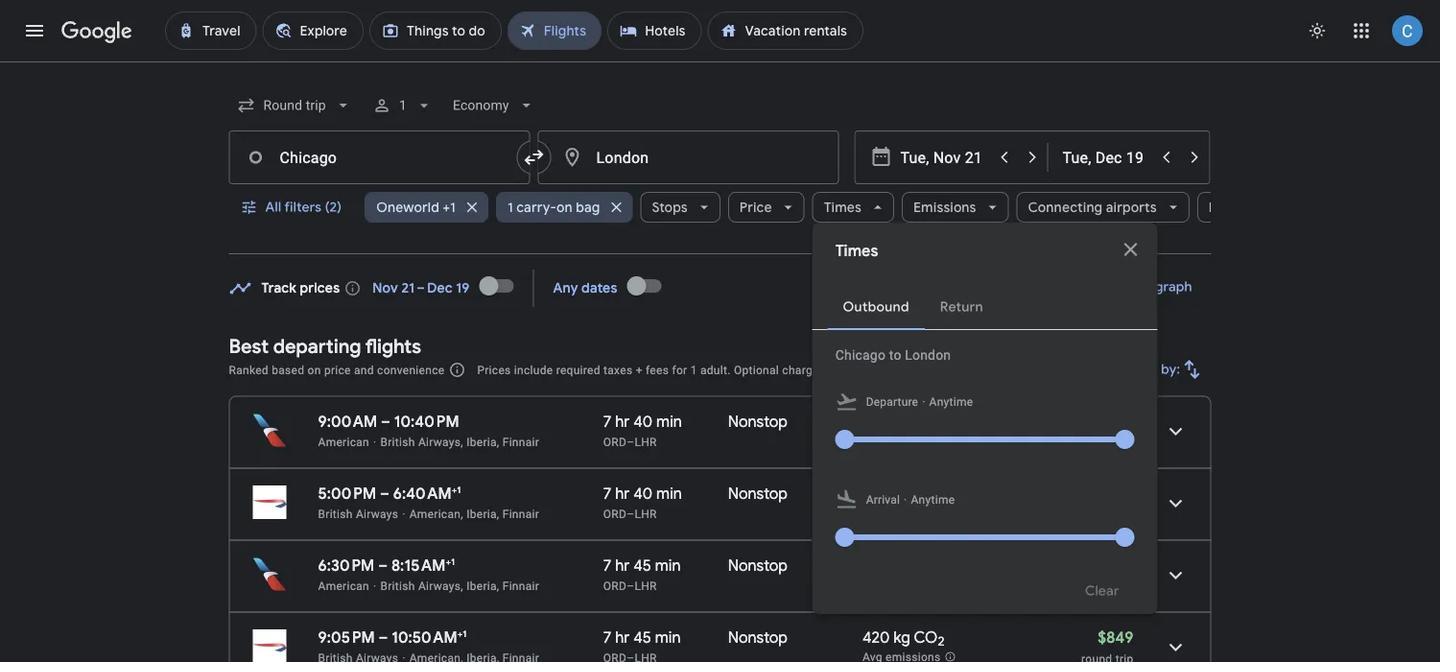 Task type: describe. For each thing, give the bounding box(es) containing it.
lhr for 403
[[635, 435, 657, 449]]

– down taxes
[[627, 435, 635, 449]]

graph
[[1155, 278, 1192, 296]]

2 for 450
[[939, 490, 945, 506]]

– inside 7 hr 45 min ord – lhr
[[627, 579, 635, 593]]

leaves o'hare international airport at 9:00 am on tuesday, november 21 and arrives at heathrow airport at 10:40 pm on tuesday, november 21. element
[[318, 412, 459, 431]]

sort by:
[[1131, 361, 1181, 378]]

420
[[863, 628, 890, 647]]

price graph button
[[1069, 270, 1208, 304]]

best departing flights
[[229, 334, 421, 358]]

american for 6:30 pm – 8:15 am + 1
[[318, 579, 369, 593]]

10:50 am
[[392, 628, 457, 647]]

all filters (2) button
[[229, 184, 357, 230]]

airways, for 8:15 am
[[418, 579, 463, 593]]

45 for 7 hr 45 min ord – lhr
[[634, 556, 652, 575]]

dates
[[582, 280, 618, 297]]

420 kg co 2
[[863, 628, 945, 650]]

british for 9:00 am
[[380, 435, 415, 449]]

nonstop flight. element for 450
[[728, 484, 788, 506]]

1 and from the left
[[354, 363, 374, 377]]

prices
[[300, 280, 340, 297]]

1 carry-on bag button
[[496, 184, 633, 230]]

19
[[456, 280, 470, 297]]

5:00 pm – 6:40 am + 1
[[318, 484, 461, 503]]

– right 9:05 pm text field
[[379, 628, 388, 647]]

airways, for 10:40 pm
[[418, 435, 463, 449]]

connecting airports button
[[1017, 184, 1190, 230]]

prices include required taxes + fees for 1 adult. optional charges and bag fees may apply.
[[477, 363, 958, 377]]

9:05 pm – 10:50 am + 1
[[318, 628, 467, 647]]

40 for 9:00 am – 10:40 pm
[[634, 412, 653, 431]]

-8% emissions
[[864, 436, 941, 449]]

any dates
[[553, 280, 618, 297]]

$812
[[1101, 412, 1134, 431]]

departing
[[273, 334, 361, 358]]

Return text field
[[1063, 131, 1151, 183]]

2 fees from the left
[[875, 363, 898, 377]]

6:30 pm – 8:15 am + 1
[[318, 556, 455, 575]]

7 for 5:00 pm – 6:40 am + 1
[[603, 484, 612, 503]]

ranked based on price and convenience
[[229, 363, 445, 377]]

lhr for 450
[[635, 507, 657, 521]]

$812 round trip
[[1082, 412, 1134, 450]]

price button
[[728, 184, 805, 230]]

1 fees from the left
[[646, 363, 669, 377]]

min down 7 hr 45 min ord – lhr
[[655, 628, 681, 647]]

filters
[[284, 199, 322, 216]]

departure
[[866, 395, 919, 409]]

stops
[[652, 199, 688, 216]]

2 for 403
[[938, 418, 945, 434]]

403 kg co 2
[[863, 412, 945, 434]]

2 and from the left
[[829, 363, 849, 377]]

by:
[[1162, 361, 1181, 378]]

total duration 7 hr 40 min. element for 450
[[603, 484, 728, 506]]

ord for 6:30 pm – 8:15 am + 1
[[603, 579, 627, 593]]

british airways, iberia, finnair for 9:00 am – 10:40 pm
[[380, 435, 539, 449]]

american,
[[409, 507, 463, 521]]

british for 6:30 pm
[[380, 579, 415, 593]]

1 button
[[364, 83, 441, 129]]

include
[[514, 363, 553, 377]]

chicago
[[836, 347, 886, 363]]

4 hr from the top
[[615, 628, 630, 647]]

bag fees button
[[852, 363, 898, 377]]

emissions button
[[902, 184, 1009, 230]]

2 for 420
[[938, 634, 945, 650]]

3 nonstop flight. element from the top
[[728, 556, 788, 578]]

(2)
[[325, 199, 342, 216]]

adult.
[[701, 363, 731, 377]]

emissions
[[914, 199, 977, 216]]

10:40 pm
[[394, 412, 459, 431]]

chicago to london
[[836, 347, 951, 363]]

best
[[229, 334, 269, 358]]

Departure time: 5:00 PM. text field
[[318, 484, 376, 503]]

london
[[905, 347, 951, 363]]

flight details. leaves o'hare international airport at 9:00 am on tuesday, november 21 and arrives at heathrow airport at 10:40 pm on tuesday, november 21. image
[[1153, 408, 1199, 454]]

nonstop flight. element for 403
[[728, 412, 788, 434]]

apply.
[[927, 363, 958, 377]]

812 US dollars text field
[[1101, 412, 1134, 431]]

Departure time: 9:05 PM. text field
[[318, 628, 375, 647]]

airports
[[1106, 199, 1157, 216]]

optional
[[734, 363, 779, 377]]

avg
[[863, 507, 883, 520]]

+ for 6:40 am
[[452, 484, 457, 496]]

450 kg co 2 avg emissions
[[863, 484, 945, 520]]

arrival
[[866, 493, 900, 507]]

close dialog image
[[1120, 238, 1143, 261]]

7 hr 45 min ord – lhr
[[603, 556, 681, 593]]

flight details. leaves o'hare international airport at 6:30 pm on tuesday, november 21 and arrives at heathrow airport at 8:15 am on wednesday, november 22. image
[[1153, 552, 1199, 598]]

8:15 am
[[391, 556, 446, 575]]

oneworld +1
[[376, 199, 456, 216]]

7 hr 40 min ord – lhr for 5:00 pm – 6:40 am + 1
[[603, 484, 682, 521]]

american, iberia, finnair
[[409, 507, 539, 521]]

nonstop round trip
[[728, 556, 1134, 594]]

ranked
[[229, 363, 269, 377]]

leaves o'hare international airport at 5:00 pm on tuesday, november 21 and arrives at heathrow airport at 6:40 am on wednesday, november 22. element
[[318, 484, 461, 503]]

connecting airports
[[1028, 199, 1157, 216]]

anytime for departure
[[929, 395, 974, 409]]

min for 5:00 pm – 6:40 am + 1
[[656, 484, 682, 503]]

iberia, for 6:30 pm – 8:15 am + 1
[[467, 579, 499, 593]]

nonstop flight. element for 420
[[728, 628, 788, 650]]

– right 9:00 am
[[381, 412, 391, 431]]

1 inside 6:30 pm – 8:15 am + 1
[[451, 556, 455, 568]]

times button
[[813, 184, 894, 230]]

american for 9:00 am – 10:40 pm
[[318, 435, 369, 449]]

flight details. leaves o'hare international airport at 5:00 pm on tuesday, november 21 and arrives at heathrow airport at 6:40 am on wednesday, november 22. image
[[1153, 480, 1199, 526]]

6:30 pm
[[318, 556, 375, 575]]

kg for 420
[[894, 628, 911, 647]]

Departure time: 9:00 AM. text field
[[318, 412, 377, 431]]

oneworld
[[376, 199, 439, 216]]

airways
[[356, 507, 399, 521]]

Departure text field
[[901, 131, 989, 183]]

Arrival time: 10:40 PM. text field
[[394, 412, 459, 431]]

lhr inside 7 hr 45 min ord – lhr
[[635, 579, 657, 593]]

flights
[[365, 334, 421, 358]]

finnair for 9:00 am – 10:40 pm
[[503, 435, 539, 449]]

track prices
[[262, 280, 340, 297]]

7 hr 40 min ord – lhr for 9:00 am – 10:40 pm
[[603, 412, 682, 449]]

may
[[901, 363, 924, 377]]

for
[[672, 363, 687, 377]]

nonstop for 420
[[728, 628, 788, 647]]

based
[[272, 363, 304, 377]]

nov 21 – dec 19
[[373, 280, 470, 297]]

1 inside the 5:00 pm – 6:40 am + 1
[[457, 484, 461, 496]]

2 finnair from the top
[[503, 507, 539, 521]]

9:00 am
[[318, 412, 377, 431]]

nonstop inside "nonstop round trip"
[[728, 556, 788, 575]]

Arrival time: 6:40 AM on  Wednesday, November 22. text field
[[393, 484, 461, 503]]

9:00 am – 10:40 pm
[[318, 412, 459, 431]]

learn more about ranking image
[[449, 361, 466, 379]]



Task type: vqa. For each thing, say whether or not it's contained in the screenshot.
moves
no



Task type: locate. For each thing, give the bounding box(es) containing it.
kg for 403
[[894, 412, 911, 431]]

1 vertical spatial times
[[836, 241, 878, 261]]

nonstop for 403
[[728, 412, 788, 431]]

nov
[[373, 280, 398, 297]]

iberia, for 9:00 am – 10:40 pm
[[467, 435, 499, 449]]

finnair for 6:30 pm – 8:15 am + 1
[[503, 579, 539, 593]]

round for $812
[[1082, 436, 1113, 450]]

total duration 7 hr 45 min. element down 7 hr 45 min ord – lhr
[[603, 628, 728, 650]]

7 inside 7 hr 45 min ord – lhr
[[603, 556, 612, 575]]

times down 'times' popup button
[[836, 241, 878, 261]]

duration button
[[1197, 184, 1297, 230]]

1 nonstop from the top
[[728, 412, 788, 431]]

bag inside best departing flights main content
[[852, 363, 872, 377]]

4 nonstop flight. element from the top
[[728, 628, 788, 650]]

1 vertical spatial 40
[[634, 484, 653, 503]]

required
[[556, 363, 601, 377]]

1 vertical spatial anytime
[[911, 493, 955, 507]]

on
[[557, 199, 573, 216], [308, 363, 321, 377]]

40 for 5:00 pm – 6:40 am + 1
[[634, 484, 653, 503]]

2 40 from the top
[[634, 484, 653, 503]]

kg right 420
[[894, 628, 911, 647]]

co right arrival
[[915, 484, 939, 503]]

2 trip from the top
[[1116, 580, 1134, 594]]

2 inside 420 kg co 2
[[938, 634, 945, 650]]

2 nonstop from the top
[[728, 484, 788, 503]]

7 for 6:30 pm – 8:15 am + 1
[[603, 556, 612, 575]]

american down 6:30 pm
[[318, 579, 369, 593]]

main menu image
[[23, 19, 46, 42]]

1 7 hr 40 min ord – lhr from the top
[[603, 412, 682, 449]]

price for price
[[740, 199, 772, 216]]

anytime down apply.
[[929, 395, 974, 409]]

american down '9:00 am' text field
[[318, 435, 369, 449]]

0 vertical spatial 40
[[634, 412, 653, 431]]

american
[[318, 435, 369, 449], [318, 579, 369, 593]]

hr for 6:30 pm – 8:15 am + 1
[[615, 556, 630, 575]]

None text field
[[538, 131, 839, 184]]

ord inside 7 hr 45 min ord – lhr
[[603, 579, 627, 593]]

0 vertical spatial ord
[[603, 435, 627, 449]]

1 carry-on bag
[[508, 199, 600, 216]]

40
[[634, 412, 653, 431], [634, 484, 653, 503]]

2 hr from the top
[[615, 484, 630, 503]]

1 co from the top
[[914, 412, 938, 431]]

7 down taxes
[[603, 412, 612, 431]]

sort
[[1131, 361, 1158, 378]]

trip up $849 text box
[[1116, 580, 1134, 594]]

on for carry-
[[557, 199, 573, 216]]

1 finnair from the top
[[503, 435, 539, 449]]

1 vertical spatial lhr
[[635, 507, 657, 521]]

carry-
[[516, 199, 557, 216]]

min up 7 hr 45 min ord – lhr
[[656, 484, 682, 503]]

to
[[889, 347, 902, 363]]

8%
[[867, 436, 883, 449]]

kg for 450
[[894, 484, 911, 503]]

0 vertical spatial anytime
[[929, 395, 974, 409]]

– up 7 hr 45 min ord – lhr
[[627, 507, 635, 521]]

2 vertical spatial finnair
[[503, 579, 539, 593]]

1 british airways, iberia, finnair from the top
[[380, 435, 539, 449]]

1 iberia, from the top
[[467, 435, 499, 449]]

0 vertical spatial co
[[914, 412, 938, 431]]

1 7 from the top
[[603, 412, 612, 431]]

all filters (2)
[[265, 199, 342, 216]]

1 vertical spatial 7 hr 40 min ord – lhr
[[603, 484, 682, 521]]

kg
[[894, 412, 911, 431], [894, 484, 911, 503], [894, 628, 911, 647]]

4 7 from the top
[[603, 628, 612, 647]]

0 vertical spatial round
[[1082, 436, 1113, 450]]

3 7 from the top
[[603, 556, 612, 575]]

hr inside 7 hr 45 min ord – lhr
[[615, 556, 630, 575]]

2 45 from the top
[[634, 628, 652, 647]]

british airways
[[318, 507, 399, 521]]

min inside 7 hr 45 min ord – lhr
[[655, 556, 681, 575]]

2 vertical spatial lhr
[[635, 579, 657, 593]]

+ inside the 5:00 pm – 6:40 am + 1
[[452, 484, 457, 496]]

1 vertical spatial round
[[1082, 580, 1113, 594]]

hr for 5:00 pm – 6:40 am + 1
[[615, 484, 630, 503]]

trip for $812
[[1116, 436, 1134, 450]]

1 45 from the top
[[634, 556, 652, 575]]

british airways, iberia, finnair for 6:30 pm – 8:15 am + 1
[[380, 579, 539, 593]]

kg inside 420 kg co 2
[[894, 628, 911, 647]]

2 american from the top
[[318, 579, 369, 593]]

trip inside "nonstop round trip"
[[1116, 580, 1134, 594]]

45
[[634, 556, 652, 575], [634, 628, 652, 647]]

british airways, iberia, finnair
[[380, 435, 539, 449], [380, 579, 539, 593]]

7 up 7 hr 45 min ord – lhr
[[603, 484, 612, 503]]

hr up 7 hr 45 min
[[615, 556, 630, 575]]

7 up 7 hr 45 min
[[603, 556, 612, 575]]

price inside 'popup button'
[[740, 199, 772, 216]]

1 horizontal spatial and
[[829, 363, 849, 377]]

45 inside 7 hr 45 min ord – lhr
[[634, 556, 652, 575]]

None text field
[[229, 131, 530, 184]]

and
[[354, 363, 374, 377], [829, 363, 849, 377]]

anytime for arrival
[[911, 493, 955, 507]]

kg right 450
[[894, 484, 911, 503]]

1 vertical spatial co
[[915, 484, 939, 503]]

prices
[[477, 363, 511, 377]]

kg inside '403 kg co 2'
[[894, 412, 911, 431]]

leaves o'hare international airport at 6:30 pm on tuesday, november 21 and arrives at heathrow airport at 8:15 am on wednesday, november 22. element
[[318, 556, 455, 575]]

round up $849 text box
[[1082, 580, 1113, 594]]

emissions inside the "450 kg co 2 avg emissions"
[[886, 507, 941, 520]]

1 horizontal spatial fees
[[875, 363, 898, 377]]

trip
[[1116, 436, 1134, 450], [1116, 580, 1134, 594]]

on left price
[[308, 363, 321, 377]]

iberia,
[[467, 435, 499, 449], [467, 507, 499, 521], [467, 579, 499, 593]]

co
[[914, 412, 938, 431], [915, 484, 939, 503], [914, 628, 938, 647]]

2 nonstop flight. element from the top
[[728, 484, 788, 506]]

2 inside the "450 kg co 2 avg emissions"
[[939, 490, 945, 506]]

co for 450
[[915, 484, 939, 503]]

1 trip from the top
[[1116, 436, 1134, 450]]

45 up 7 hr 45 min
[[634, 556, 652, 575]]

1 vertical spatial on
[[308, 363, 321, 377]]

1 vertical spatial price
[[1119, 278, 1152, 296]]

0 horizontal spatial bag
[[576, 199, 600, 216]]

bag right carry-
[[576, 199, 600, 216]]

– up 7 hr 45 min
[[627, 579, 635, 593]]

times right price 'popup button'
[[824, 199, 862, 216]]

find the best price region
[[229, 263, 1212, 320]]

0 vertical spatial bag
[[576, 199, 600, 216]]

+ for 8:15 am
[[446, 556, 451, 568]]

british down 5:00 pm text field
[[318, 507, 353, 521]]

450
[[863, 484, 891, 503]]

1 horizontal spatial bag
[[852, 363, 872, 377]]

2 airways, from the top
[[418, 579, 463, 593]]

and down chicago
[[829, 363, 849, 377]]

flight details. leaves o'hare international airport at 9:05 pm on tuesday, november 21 and arrives at heathrow airport at 10:50 am on wednesday, november 22. image
[[1153, 624, 1199, 662]]

bag inside 1 carry-on bag popup button
[[576, 199, 600, 216]]

0 vertical spatial british
[[380, 435, 415, 449]]

7 hr 45 min
[[603, 628, 681, 647]]

0 vertical spatial price
[[740, 199, 772, 216]]

+ for 10:50 am
[[457, 628, 463, 640]]

3 ord from the top
[[603, 579, 627, 593]]

connecting
[[1028, 199, 1103, 216]]

learn more about tracked prices image
[[344, 280, 361, 297]]

swap origin and destination. image
[[523, 146, 546, 169]]

1 total duration 7 hr 45 min. element from the top
[[603, 556, 728, 578]]

price down close dialog image
[[1119, 278, 1152, 296]]

1 vertical spatial finnair
[[503, 507, 539, 521]]

2 2 from the top
[[939, 490, 945, 506]]

convenience
[[377, 363, 445, 377]]

1 american from the top
[[318, 435, 369, 449]]

0 vertical spatial 7 hr 40 min ord – lhr
[[603, 412, 682, 449]]

0 horizontal spatial and
[[354, 363, 374, 377]]

none text field inside search box
[[538, 131, 839, 184]]

ord down taxes
[[603, 435, 627, 449]]

min
[[656, 412, 682, 431], [656, 484, 682, 503], [655, 556, 681, 575], [655, 628, 681, 647]]

airways,
[[418, 435, 463, 449], [418, 579, 463, 593]]

trip for nonstop
[[1116, 580, 1134, 594]]

+1
[[443, 199, 456, 216]]

emissions down '403 kg co 2'
[[886, 436, 941, 449]]

0 vertical spatial american
[[318, 435, 369, 449]]

1 nonstop flight. element from the top
[[728, 412, 788, 434]]

iberia, down american, iberia, finnair
[[467, 579, 499, 593]]

ord up 7 hr 45 min
[[603, 579, 627, 593]]

stops button
[[640, 184, 720, 230]]

7 down 7 hr 45 min ord – lhr
[[603, 628, 612, 647]]

0 vertical spatial total duration 7 hr 40 min. element
[[603, 412, 728, 434]]

none search field containing times
[[229, 83, 1297, 614]]

2 vertical spatial kg
[[894, 628, 911, 647]]

1 vertical spatial 2
[[939, 490, 945, 506]]

price inside button
[[1119, 278, 1152, 296]]

0 vertical spatial times
[[824, 199, 862, 216]]

1 inside 9:05 pm – 10:50 am + 1
[[463, 628, 467, 640]]

british airways, iberia, finnair down arrival time: 8:15 am on  wednesday, november 22. text box
[[380, 579, 539, 593]]

on for based
[[308, 363, 321, 377]]

price right stops popup button
[[740, 199, 772, 216]]

45 for 7 hr 45 min
[[634, 628, 652, 647]]

2 right arrival
[[939, 490, 945, 506]]

2 right 420
[[938, 634, 945, 650]]

1 ord from the top
[[603, 435, 627, 449]]

round down 812 us dollars text field in the bottom right of the page
[[1082, 436, 1113, 450]]

finnair down american, iberia, finnair
[[503, 579, 539, 593]]

co up -8% emissions
[[914, 412, 938, 431]]

round inside "nonstop round trip"
[[1082, 580, 1113, 594]]

0 vertical spatial on
[[557, 199, 573, 216]]

Arrival time: 8:15 AM on  Wednesday, November 22. text field
[[391, 556, 455, 575]]

total duration 7 hr 40 min. element for 403
[[603, 412, 728, 434]]

2 co from the top
[[915, 484, 939, 503]]

3 iberia, from the top
[[467, 579, 499, 593]]

+
[[636, 363, 643, 377], [452, 484, 457, 496], [446, 556, 451, 568], [457, 628, 463, 640]]

9:05 pm
[[318, 628, 375, 647]]

anytime right arrival
[[911, 493, 955, 507]]

0 vertical spatial finnair
[[503, 435, 539, 449]]

2 7 hr 40 min ord – lhr from the top
[[603, 484, 682, 521]]

0 horizontal spatial price
[[740, 199, 772, 216]]

total duration 7 hr 45 min. element up 7 hr 45 min
[[603, 556, 728, 578]]

hr down 7 hr 45 min ord – lhr
[[615, 628, 630, 647]]

round for nonstop
[[1082, 580, 1113, 594]]

2 vertical spatial ord
[[603, 579, 627, 593]]

4 nonstop from the top
[[728, 628, 788, 647]]

1 vertical spatial bag
[[852, 363, 872, 377]]

7 hr 40 min ord – lhr up 7 hr 45 min ord – lhr
[[603, 484, 682, 521]]

1 vertical spatial 45
[[634, 628, 652, 647]]

0 vertical spatial 45
[[634, 556, 652, 575]]

british down 6:30 pm – 8:15 am + 1
[[380, 579, 415, 593]]

0 vertical spatial iberia,
[[467, 435, 499, 449]]

nonstop flight. element
[[728, 412, 788, 434], [728, 484, 788, 506], [728, 556, 788, 578], [728, 628, 788, 650]]

fees down chicago to london
[[875, 363, 898, 377]]

any
[[553, 280, 578, 297]]

on up any
[[557, 199, 573, 216]]

2 british airways, iberia, finnair from the top
[[380, 579, 539, 593]]

0 vertical spatial british airways, iberia, finnair
[[380, 435, 539, 449]]

3 finnair from the top
[[503, 579, 539, 593]]

total duration 7 hr 45 min. element for 10:50 am
[[603, 628, 728, 650]]

7
[[603, 412, 612, 431], [603, 484, 612, 503], [603, 556, 612, 575], [603, 628, 612, 647]]

bag
[[576, 199, 600, 216], [852, 363, 872, 377]]

$849
[[1098, 628, 1134, 647]]

6:40 am
[[393, 484, 452, 503]]

lhr
[[635, 435, 657, 449], [635, 507, 657, 521], [635, 579, 657, 593]]

1 vertical spatial trip
[[1116, 580, 1134, 594]]

2 total duration 7 hr 40 min. element from the top
[[603, 484, 728, 506]]

1 vertical spatial total duration 7 hr 40 min. element
[[603, 484, 728, 506]]

1 lhr from the top
[[635, 435, 657, 449]]

loading results progress bar
[[0, 61, 1440, 65]]

0 vertical spatial trip
[[1116, 436, 1134, 450]]

charges
[[782, 363, 825, 377]]

3 lhr from the top
[[635, 579, 657, 593]]

45 down 7 hr 45 min ord – lhr
[[634, 628, 652, 647]]

849 US dollars text field
[[1098, 628, 1134, 647]]

british down leaves o'hare international airport at 9:00 am on tuesday, november 21 and arrives at heathrow airport at 10:40 pm on tuesday, november 21. element
[[380, 435, 415, 449]]

1 horizontal spatial on
[[557, 199, 573, 216]]

taxes
[[604, 363, 633, 377]]

– up airways
[[380, 484, 390, 503]]

and right price
[[354, 363, 374, 377]]

21 – dec
[[402, 280, 453, 297]]

price for price graph
[[1119, 278, 1152, 296]]

2 up -8% emissions
[[938, 418, 945, 434]]

british
[[380, 435, 415, 449], [318, 507, 353, 521], [380, 579, 415, 593]]

british airways, iberia, finnair down 'arrival time: 10:40 pm.' text box
[[380, 435, 539, 449]]

total duration 7 hr 45 min. element
[[603, 556, 728, 578], [603, 628, 728, 650]]

hr up 7 hr 45 min ord – lhr
[[615, 484, 630, 503]]

total duration 7 hr 40 min. element
[[603, 412, 728, 434], [603, 484, 728, 506]]

None field
[[229, 88, 361, 123], [445, 88, 544, 123], [229, 88, 361, 123], [445, 88, 544, 123]]

3 kg from the top
[[894, 628, 911, 647]]

emissions down arrival
[[886, 507, 941, 520]]

2 iberia, from the top
[[467, 507, 499, 521]]

1 40 from the top
[[634, 412, 653, 431]]

–
[[381, 412, 391, 431], [627, 435, 635, 449], [380, 484, 390, 503], [627, 507, 635, 521], [378, 556, 388, 575], [627, 579, 635, 593], [379, 628, 388, 647]]

price
[[740, 199, 772, 216], [1119, 278, 1152, 296]]

iberia, up american, iberia, finnair
[[467, 435, 499, 449]]

3 nonstop from the top
[[728, 556, 788, 575]]

nonstop
[[728, 412, 788, 431], [728, 484, 788, 503], [728, 556, 788, 575], [728, 628, 788, 647]]

on inside best departing flights main content
[[308, 363, 321, 377]]

on inside popup button
[[557, 199, 573, 216]]

kg up -8% emissions
[[894, 412, 911, 431]]

ord for 5:00 pm – 6:40 am + 1
[[603, 507, 627, 521]]

0 vertical spatial airways,
[[418, 435, 463, 449]]

co inside 420 kg co 2
[[914, 628, 938, 647]]

finnair down include
[[503, 435, 539, 449]]

co right 420
[[914, 628, 938, 647]]

ord up 7 hr 45 min ord – lhr
[[603, 507, 627, 521]]

1 2 from the top
[[938, 418, 945, 434]]

total duration 7 hr 45 min. element for 8:15 am
[[603, 556, 728, 578]]

3 2 from the top
[[938, 634, 945, 650]]

min for 9:00 am – 10:40 pm
[[656, 412, 682, 431]]

iberia, right american,
[[467, 507, 499, 521]]

min up 7 hr 45 min
[[655, 556, 681, 575]]

0 vertical spatial emissions
[[886, 436, 941, 449]]

2
[[938, 418, 945, 434], [939, 490, 945, 506], [938, 634, 945, 650]]

finnair right american,
[[503, 507, 539, 521]]

oneworld +1 button
[[365, 184, 488, 230]]

hr down taxes
[[615, 412, 630, 431]]

0 vertical spatial 2
[[938, 418, 945, 434]]

1 round from the top
[[1082, 436, 1113, 450]]

duration
[[1209, 199, 1264, 216]]

airways, down arrival time: 8:15 am on  wednesday, november 22. text box
[[418, 579, 463, 593]]

1 vertical spatial emissions
[[886, 507, 941, 520]]

2 vertical spatial british
[[380, 579, 415, 593]]

– left 8:15 am
[[378, 556, 388, 575]]

change appearance image
[[1295, 8, 1341, 54]]

all
[[265, 199, 281, 216]]

2 inside '403 kg co 2'
[[938, 418, 945, 434]]

1 vertical spatial kg
[[894, 484, 911, 503]]

7 hr 40 min ord – lhr down taxes
[[603, 412, 682, 449]]

airways, down 'arrival time: 10:40 pm.' text box
[[418, 435, 463, 449]]

403
[[863, 412, 890, 431]]

best departing flights main content
[[229, 263, 1212, 662]]

kg inside the "450 kg co 2 avg emissions"
[[894, 484, 911, 503]]

0 vertical spatial lhr
[[635, 435, 657, 449]]

1 vertical spatial total duration 7 hr 45 min. element
[[603, 628, 728, 650]]

1 hr from the top
[[615, 412, 630, 431]]

2 lhr from the top
[[635, 507, 657, 521]]

5:00 pm
[[318, 484, 376, 503]]

trip down 812 us dollars text field in the bottom right of the page
[[1116, 436, 1134, 450]]

1 airways, from the top
[[418, 435, 463, 449]]

co for 420
[[914, 628, 938, 647]]

1 kg from the top
[[894, 412, 911, 431]]

min for 6:30 pm – 8:15 am + 1
[[655, 556, 681, 575]]

7 for 9:00 am – 10:40 pm
[[603, 412, 612, 431]]

co for 403
[[914, 412, 938, 431]]

0 horizontal spatial on
[[308, 363, 321, 377]]

1 total duration 7 hr 40 min. element from the top
[[603, 412, 728, 434]]

2 vertical spatial iberia,
[[467, 579, 499, 593]]

track
[[262, 280, 297, 297]]

min down for
[[656, 412, 682, 431]]

2 vertical spatial co
[[914, 628, 938, 647]]

1 vertical spatial british airways, iberia, finnair
[[380, 579, 539, 593]]

price
[[324, 363, 351, 377]]

round inside the $812 round trip
[[1082, 436, 1113, 450]]

2 vertical spatial 2
[[938, 634, 945, 650]]

2 total duration 7 hr 45 min. element from the top
[[603, 628, 728, 650]]

1 horizontal spatial price
[[1119, 278, 1152, 296]]

sort by: button
[[1124, 346, 1212, 393]]

None search field
[[229, 83, 1297, 614]]

1 vertical spatial iberia,
[[467, 507, 499, 521]]

1
[[399, 97, 407, 113], [508, 199, 513, 216], [691, 363, 697, 377], [457, 484, 461, 496], [451, 556, 455, 568], [463, 628, 467, 640]]

1 vertical spatial american
[[318, 579, 369, 593]]

hr
[[615, 412, 630, 431], [615, 484, 630, 503], [615, 556, 630, 575], [615, 628, 630, 647]]

hr for 9:00 am – 10:40 pm
[[615, 412, 630, 431]]

total duration 7 hr 40 min. element down for
[[603, 412, 728, 434]]

0 vertical spatial total duration 7 hr 45 min. element
[[603, 556, 728, 578]]

1 vertical spatial british
[[318, 507, 353, 521]]

Arrival time: 10:50 AM on  Wednesday, November 22. text field
[[392, 628, 467, 647]]

total duration 7 hr 40 min. element up 7 hr 45 min ord – lhr
[[603, 484, 728, 506]]

2 round from the top
[[1082, 580, 1113, 594]]

2 ord from the top
[[603, 507, 627, 521]]

3 co from the top
[[914, 628, 938, 647]]

leaves o'hare international airport at 9:05 pm on tuesday, november 21 and arrives at heathrow airport at 10:50 am on wednesday, november 22. element
[[318, 628, 467, 647]]

co inside '403 kg co 2'
[[914, 412, 938, 431]]

price graph
[[1119, 278, 1192, 296]]

3 hr from the top
[[615, 556, 630, 575]]

+ inside 6:30 pm – 8:15 am + 1
[[446, 556, 451, 568]]

bag down chicago
[[852, 363, 872, 377]]

ord for 9:00 am – 10:40 pm
[[603, 435, 627, 449]]

0 horizontal spatial fees
[[646, 363, 669, 377]]

nonstop for 450
[[728, 484, 788, 503]]

trip inside the $812 round trip
[[1116, 436, 1134, 450]]

fees left for
[[646, 363, 669, 377]]

+ inside 9:05 pm – 10:50 am + 1
[[457, 628, 463, 640]]

Departure time: 6:30 PM. text field
[[318, 556, 375, 575]]

1 vertical spatial airways,
[[418, 579, 463, 593]]

1 vertical spatial ord
[[603, 507, 627, 521]]

0 vertical spatial kg
[[894, 412, 911, 431]]

2 kg from the top
[[894, 484, 911, 503]]

2 7 from the top
[[603, 484, 612, 503]]

co inside the "450 kg co 2 avg emissions"
[[915, 484, 939, 503]]

times inside popup button
[[824, 199, 862, 216]]



